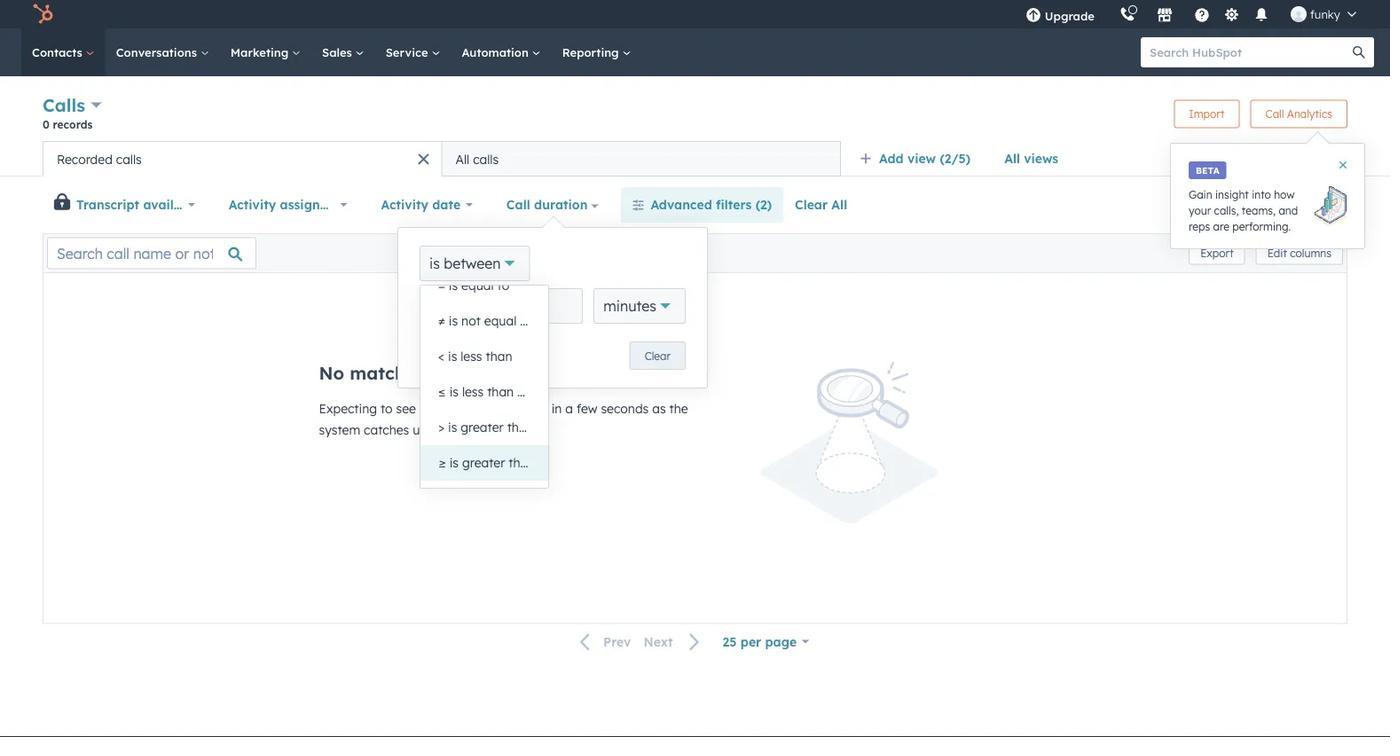 Task type: describe. For each thing, give the bounding box(es) containing it.
is between
[[430, 255, 501, 272]]

catches
[[364, 422, 409, 438]]

no
[[319, 362, 345, 384]]

service link
[[375, 28, 451, 76]]

than for > is greater than
[[507, 420, 534, 435]]

> is greater than button
[[421, 410, 548, 446]]

into
[[1252, 188, 1272, 201]]

view for save
[[1310, 198, 1333, 212]]

0 records
[[43, 118, 93, 131]]

transcript available button
[[72, 187, 207, 223]]

≥ is greater than or equal to
[[438, 455, 603, 471]]

activity assigned to
[[229, 197, 352, 213]]

notifications image
[[1254, 8, 1270, 24]]

marketplaces button
[[1147, 0, 1184, 28]]

add view (2/5)
[[880, 151, 971, 166]]

25 per page button
[[711, 624, 821, 660]]

≥ is greater than or equal to button
[[421, 446, 603, 481]]

insight
[[1216, 188, 1249, 201]]

not
[[462, 313, 481, 329]]

as
[[652, 401, 666, 417]]

all views
[[1005, 151, 1059, 166]]

upgrade image
[[1026, 8, 1042, 24]]

less for <
[[461, 349, 482, 364]]

gain
[[1189, 188, 1213, 201]]

is for ≤
[[450, 384, 459, 400]]

export
[[1201, 247, 1234, 260]]

all calls button
[[442, 141, 841, 177]]

2 a from the left
[[566, 401, 573, 417]]

contacts link
[[21, 28, 105, 76]]

recorded calls
[[57, 151, 142, 167]]

automation link
[[451, 28, 552, 76]]

service
[[386, 45, 432, 59]]

clear all
[[795, 197, 848, 213]]

all for all views
[[1005, 151, 1021, 166]]

is between button
[[420, 246, 530, 281]]

search image
[[1353, 46, 1366, 59]]

help image
[[1194, 8, 1210, 24]]

call duration
[[507, 197, 588, 213]]

≤ is less than or equal to button
[[421, 375, 581, 410]]

25 per page
[[723, 634, 797, 649]]

hubspot link
[[21, 4, 67, 25]]

date
[[432, 197, 461, 213]]

(2)
[[756, 197, 772, 213]]

is inside dropdown button
[[430, 255, 440, 272]]

calling icon image
[[1120, 7, 1136, 23]]

≠ is not equal to
[[438, 313, 532, 329]]

apply button
[[420, 342, 478, 370]]

sales
[[322, 45, 356, 59]]

add
[[880, 151, 904, 166]]

hubspot image
[[32, 4, 53, 25]]

advanced filters (2) button
[[621, 187, 784, 223]]

help button
[[1187, 0, 1218, 28]]

is for ≥
[[450, 455, 459, 471]]

to inside ≤ is less than or equal to button
[[569, 384, 581, 400]]

all inside button
[[832, 197, 848, 213]]

marketing
[[231, 45, 292, 59]]

Search HubSpot search field
[[1141, 37, 1359, 67]]

between
[[444, 255, 501, 272]]

edit columns
[[1268, 247, 1332, 260]]

advanced filters (2)
[[651, 197, 772, 213]]

activity assigned to button
[[217, 187, 359, 223]]

to inside ≠ is not equal to button
[[520, 313, 532, 329]]

marketplaces image
[[1157, 8, 1173, 24]]

per
[[741, 634, 762, 649]]

<
[[438, 349, 445, 364]]

gain insight into how your calls, teams, and reps are performing.
[[1189, 188, 1299, 233]]

calls
[[43, 94, 85, 116]]

(2/5)
[[940, 151, 971, 166]]

equal up in
[[533, 384, 566, 400]]

= is equal to
[[438, 278, 510, 293]]

conversations link
[[105, 28, 220, 76]]

minutes button
[[594, 288, 686, 324]]

clear button
[[630, 342, 686, 370]]

or for less
[[517, 384, 530, 400]]

views
[[1024, 151, 1059, 166]]

recorded
[[57, 151, 113, 167]]

transcript
[[76, 197, 139, 213]]

filters.
[[565, 362, 621, 384]]

menu containing funky
[[1013, 0, 1369, 28]]

conversations
[[116, 45, 200, 59]]

greater for ≥
[[462, 455, 505, 471]]

0
[[43, 118, 50, 131]]

expecting
[[319, 401, 377, 417]]

save view button
[[1252, 191, 1348, 219]]

clear for clear all
[[795, 197, 828, 213]]

≠
[[438, 313, 445, 329]]

>
[[438, 420, 445, 435]]

to inside expecting to see a new item? try again in a few seconds as the system catches up.
[[381, 401, 393, 417]]

page
[[765, 634, 797, 649]]

1 a from the left
[[420, 401, 427, 417]]

columns
[[1291, 247, 1332, 260]]



Task type: vqa. For each thing, say whether or not it's contained in the screenshot.
SEARCH ACTIVITIES search box on the left of the page
no



Task type: locate. For each thing, give the bounding box(es) containing it.
2 horizontal spatial all
[[1005, 151, 1021, 166]]

view for add
[[908, 151, 936, 166]]

1 vertical spatial or
[[539, 455, 551, 471]]

call analytics
[[1266, 107, 1333, 121]]

performing.
[[1233, 220, 1292, 233]]

0 vertical spatial clear
[[795, 197, 828, 213]]

prev button
[[570, 631, 638, 654]]

or for greater
[[539, 455, 551, 471]]

call inside button
[[507, 197, 530, 213]]

than for < is less than
[[486, 349, 513, 364]]

all inside button
[[456, 151, 470, 167]]

or
[[517, 384, 530, 400], [539, 455, 551, 471]]

25
[[723, 634, 737, 649]]

1 horizontal spatial activity
[[381, 197, 429, 213]]

marketing link
[[220, 28, 312, 76]]

and inside gain insight into how your calls, teams, and reps are performing.
[[1279, 204, 1299, 217]]

0 vertical spatial or
[[517, 384, 530, 400]]

view
[[908, 151, 936, 166], [1310, 198, 1333, 212]]

than up ≤ is less than or equal to button
[[486, 349, 513, 364]]

0 horizontal spatial and
[[490, 298, 513, 314]]

to left see
[[381, 401, 393, 417]]

equal down between
[[462, 278, 494, 293]]

1 vertical spatial view
[[1310, 198, 1333, 212]]

prev
[[604, 634, 631, 650]]

few
[[577, 401, 598, 417]]

view right the add
[[908, 151, 936, 166]]

clear all button
[[784, 187, 859, 223]]

activity left date
[[381, 197, 429, 213]]

is right >
[[448, 420, 457, 435]]

view inside popup button
[[908, 151, 936, 166]]

new
[[431, 401, 454, 417]]

activity date button
[[370, 187, 484, 223]]

to down 'few' at the bottom of page
[[591, 455, 603, 471]]

call inside banner
[[1266, 107, 1285, 121]]

0 horizontal spatial clear
[[645, 349, 671, 363]]

upgrade
[[1045, 8, 1095, 23]]

calls inside button
[[473, 151, 499, 167]]

add view (2/5) button
[[848, 141, 993, 177]]

1 vertical spatial clear
[[645, 349, 671, 363]]

records
[[53, 118, 93, 131]]

clear down minutes popup button
[[645, 349, 671, 363]]

all views link
[[993, 141, 1071, 177]]

than up the try
[[487, 384, 514, 400]]

seconds
[[601, 401, 649, 417]]

for
[[430, 362, 456, 384]]

calls up activity date popup button on the top of page
[[473, 151, 499, 167]]

greater for >
[[461, 420, 504, 435]]

assigned
[[280, 197, 335, 213]]

a right see
[[420, 401, 427, 417]]

list box
[[421, 268, 603, 488]]

available
[[143, 197, 201, 213]]

again
[[515, 401, 548, 417]]

or up again
[[517, 384, 530, 400]]

2 activity from the left
[[381, 197, 429, 213]]

to down between
[[497, 278, 510, 293]]

2 calls from the left
[[473, 151, 499, 167]]

call left analytics in the top right of the page
[[1266, 107, 1285, 121]]

calls inside button
[[116, 151, 142, 167]]

to up 'few' at the bottom of page
[[569, 384, 581, 400]]

clear right "(2)"
[[795, 197, 828, 213]]

is for ≠
[[449, 313, 458, 329]]

0 horizontal spatial or
[[517, 384, 530, 400]]

1 horizontal spatial call
[[1266, 107, 1285, 121]]

and down how
[[1279, 204, 1299, 217]]

and right not
[[490, 298, 513, 314]]

≤
[[438, 384, 446, 400]]

import button
[[1174, 100, 1240, 128]]

is right ≤
[[450, 384, 459, 400]]

all for all calls
[[456, 151, 470, 167]]

export button
[[1189, 242, 1246, 265]]

the inside expecting to see a new item? try again in a few seconds as the system catches up.
[[670, 401, 688, 417]]

a right in
[[566, 401, 573, 417]]

all right "(2)"
[[832, 197, 848, 213]]

to inside ≥ is greater than or equal to button
[[591, 455, 603, 471]]

pagination navigation
[[570, 630, 711, 654]]

less inside 'button'
[[461, 349, 482, 364]]

filters
[[716, 197, 752, 213]]

call left duration at the top of the page
[[507, 197, 530, 213]]

1 vertical spatial call
[[507, 197, 530, 213]]

calls,
[[1215, 204, 1239, 217]]

= is equal to button
[[421, 268, 548, 304]]

how
[[1275, 188, 1295, 201]]

close image
[[1340, 162, 1347, 169]]

1 vertical spatial and
[[490, 298, 513, 314]]

0 vertical spatial view
[[908, 151, 936, 166]]

0 vertical spatial greater
[[461, 420, 504, 435]]

edit
[[1268, 247, 1288, 260]]

Search call name or notes search field
[[47, 237, 256, 269]]

the
[[462, 362, 490, 384], [670, 401, 688, 417]]

than down expecting to see a new item? try again in a few seconds as the system catches up.
[[509, 455, 535, 471]]

all up date
[[456, 151, 470, 167]]

than inside 'button'
[[486, 349, 513, 364]]

is for >
[[448, 420, 457, 435]]

1 vertical spatial the
[[670, 401, 688, 417]]

to up current
[[520, 313, 532, 329]]

≤ is less than or equal to
[[438, 384, 581, 400]]

clear for clear
[[645, 349, 671, 363]]

greater down item?
[[461, 420, 504, 435]]

greater down '> is greater than' button
[[462, 455, 505, 471]]

0 vertical spatial call
[[1266, 107, 1285, 121]]

reps
[[1189, 220, 1211, 233]]

advanced
[[651, 197, 712, 213]]

teams,
[[1242, 204, 1276, 217]]

all inside 'link'
[[1005, 151, 1021, 166]]

0 horizontal spatial the
[[462, 362, 490, 384]]

than for ≥ is greater than or equal to
[[509, 455, 535, 471]]

is right ≥
[[450, 455, 459, 471]]

0 horizontal spatial calls
[[116, 151, 142, 167]]

0 horizontal spatial call
[[507, 197, 530, 213]]

than for ≤ is less than or equal to
[[487, 384, 514, 400]]

1 horizontal spatial the
[[670, 401, 688, 417]]

next button
[[638, 631, 711, 654]]

to inside activity assigned to popup button
[[339, 197, 352, 213]]

None text field
[[420, 288, 487, 324]]

no matches for the current filters.
[[319, 362, 621, 384]]

< is less than button
[[421, 339, 548, 375]]

equal down in
[[555, 455, 587, 471]]

is inside 'button'
[[448, 349, 457, 364]]

current
[[495, 362, 560, 384]]

are
[[1214, 220, 1230, 233]]

< is less than
[[438, 349, 513, 364]]

1 horizontal spatial all
[[832, 197, 848, 213]]

call
[[1266, 107, 1285, 121], [507, 197, 530, 213]]

beta
[[1196, 165, 1220, 176]]

0 horizontal spatial view
[[908, 151, 936, 166]]

activity date
[[381, 197, 461, 213]]

is for =
[[449, 278, 458, 293]]

edit columns button
[[1256, 242, 1344, 265]]

call duration button
[[495, 187, 610, 223]]

None text field
[[516, 288, 583, 324]]

than down again
[[507, 420, 534, 435]]

0 vertical spatial less
[[461, 349, 482, 364]]

call for call analytics
[[1266, 107, 1285, 121]]

calls right recorded
[[116, 151, 142, 167]]

> is greater than
[[438, 420, 534, 435]]

0 horizontal spatial activity
[[229, 197, 276, 213]]

less for ≤
[[462, 384, 484, 400]]

activity
[[229, 197, 276, 213], [381, 197, 429, 213]]

settings image
[[1224, 8, 1240, 24]]

system
[[319, 422, 361, 438]]

1 horizontal spatial a
[[566, 401, 573, 417]]

save view
[[1283, 198, 1333, 212]]

view right save
[[1310, 198, 1333, 212]]

funky button
[[1281, 0, 1368, 28]]

and
[[1279, 204, 1299, 217], [490, 298, 513, 314]]

notifications button
[[1247, 0, 1277, 28]]

funky town image
[[1291, 6, 1307, 22]]

view inside button
[[1310, 198, 1333, 212]]

activity down recorded calls button
[[229, 197, 276, 213]]

1 horizontal spatial calls
[[473, 151, 499, 167]]

to right assigned
[[339, 197, 352, 213]]

is right ≠
[[449, 313, 458, 329]]

calls button
[[43, 92, 102, 118]]

automation
[[462, 45, 532, 59]]

is right <
[[448, 349, 457, 364]]

1 vertical spatial less
[[462, 384, 484, 400]]

recorded calls button
[[43, 141, 442, 177]]

1 vertical spatial greater
[[462, 455, 505, 471]]

to inside = is equal to button
[[497, 278, 510, 293]]

next
[[644, 634, 673, 650]]

is right the =
[[449, 278, 458, 293]]

menu
[[1013, 0, 1369, 28]]

1 horizontal spatial view
[[1310, 198, 1333, 212]]

0 horizontal spatial all
[[456, 151, 470, 167]]

funky
[[1311, 7, 1341, 21]]

1 activity from the left
[[229, 197, 276, 213]]

1 horizontal spatial and
[[1279, 204, 1299, 217]]

less inside button
[[462, 384, 484, 400]]

1 horizontal spatial clear
[[795, 197, 828, 213]]

your
[[1189, 204, 1212, 217]]

calls for recorded calls
[[116, 151, 142, 167]]

call analytics link
[[1251, 100, 1348, 128]]

transcript available
[[76, 197, 201, 213]]

activity for activity date
[[381, 197, 429, 213]]

activity for activity assigned to
[[229, 197, 276, 213]]

greater
[[461, 420, 504, 435], [462, 455, 505, 471]]

import
[[1190, 107, 1225, 121]]

all left views at the right
[[1005, 151, 1021, 166]]

0 vertical spatial and
[[1279, 204, 1299, 217]]

equal
[[462, 278, 494, 293], [484, 313, 517, 329], [533, 384, 566, 400], [555, 455, 587, 471]]

is up the =
[[430, 255, 440, 272]]

reporting link
[[552, 28, 642, 76]]

settings link
[[1221, 5, 1243, 24]]

calls banner
[[43, 92, 1348, 141]]

equal right not
[[484, 313, 517, 329]]

1 horizontal spatial or
[[539, 455, 551, 471]]

item?
[[458, 401, 490, 417]]

1 calls from the left
[[116, 151, 142, 167]]

or down again
[[539, 455, 551, 471]]

is for <
[[448, 349, 457, 364]]

0 vertical spatial the
[[462, 362, 490, 384]]

to
[[339, 197, 352, 213], [497, 278, 510, 293], [520, 313, 532, 329], [569, 384, 581, 400], [381, 401, 393, 417], [591, 455, 603, 471]]

list box containing = is equal to
[[421, 268, 603, 488]]

all calls
[[456, 151, 499, 167]]

clear
[[795, 197, 828, 213], [645, 349, 671, 363]]

0 horizontal spatial a
[[420, 401, 427, 417]]

calls for all calls
[[473, 151, 499, 167]]

see
[[396, 401, 416, 417]]

try
[[494, 401, 511, 417]]

call for call duration
[[507, 197, 530, 213]]

duration
[[534, 197, 588, 213]]

a
[[420, 401, 427, 417], [566, 401, 573, 417]]



